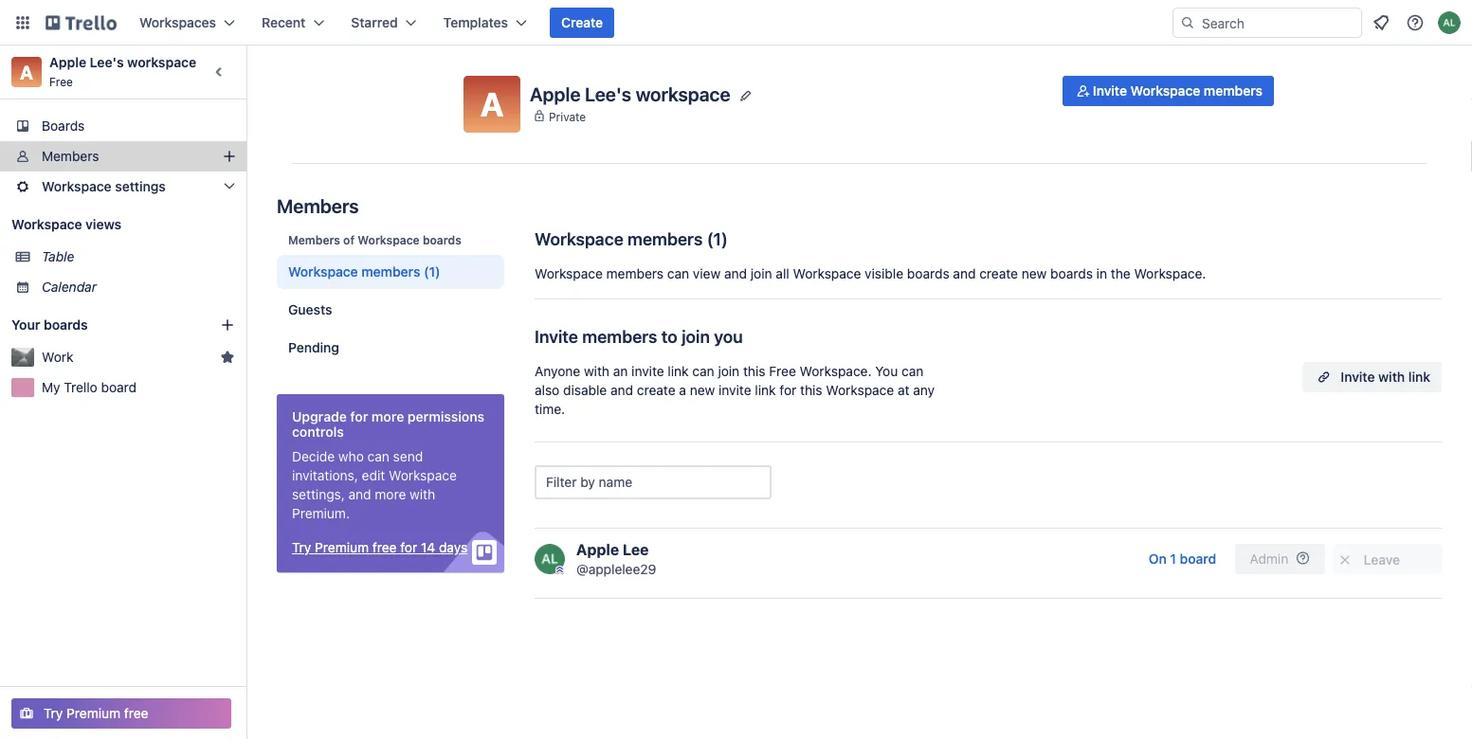 Task type: locate. For each thing, give the bounding box(es) containing it.
to
[[662, 326, 678, 347]]

lee's up private
[[585, 83, 632, 105]]

free inside button
[[124, 706, 148, 722]]

my trello board link
[[42, 378, 235, 397]]

apple
[[49, 55, 86, 70], [530, 83, 581, 105], [577, 541, 620, 559]]

lee's for apple lee's workspace
[[585, 83, 632, 105]]

for inside anyone with an invite link can join this free workspace. you can also disable and create a new invite link for this workspace at any time.
[[780, 383, 797, 398]]

workspace.
[[1135, 266, 1207, 282], [800, 364, 872, 379]]

0 vertical spatial premium
[[315, 540, 369, 556]]

1 horizontal spatial workspace
[[636, 83, 731, 105]]

2 horizontal spatial link
[[1409, 369, 1431, 385]]

with inside upgrade for more permissions controls decide who can send invitations, edit workspace settings, and more with premium.
[[410, 487, 436, 503]]

with inside button
[[1379, 369, 1406, 385]]

0 vertical spatial members
[[42, 148, 99, 164]]

2 vertical spatial apple
[[577, 541, 620, 559]]

join inside anyone with an invite link can join this free workspace. you can also disable and create a new invite link for this workspace at any time.
[[718, 364, 740, 379]]

0 vertical spatial workspace members
[[535, 229, 703, 249]]

1 vertical spatial try
[[44, 706, 63, 722]]

sm image for invite workspace members button
[[1074, 82, 1093, 101]]

workspace. left "you"
[[800, 364, 872, 379]]

2 horizontal spatial join
[[751, 266, 773, 282]]

board down work link
[[101, 380, 137, 395]]

table
[[42, 249, 74, 265]]

apple for apple lee's workspace free
[[49, 55, 86, 70]]

an
[[613, 364, 628, 379]]

new right a
[[690, 383, 715, 398]]

2 vertical spatial for
[[401, 540, 418, 556]]

new left the in
[[1022, 266, 1047, 282]]

Search field
[[1196, 9, 1362, 37]]

2 vertical spatial join
[[718, 364, 740, 379]]

and right the visible
[[954, 266, 976, 282]]

1 horizontal spatial free
[[769, 364, 797, 379]]

settings
[[115, 179, 166, 194]]

on
[[1149, 552, 1167, 567]]

2 horizontal spatial with
[[1379, 369, 1406, 385]]

0 horizontal spatial board
[[101, 380, 137, 395]]

premium for try premium free
[[67, 706, 121, 722]]

can up edit
[[368, 449, 390, 465]]

workspace members down of
[[288, 264, 421, 280]]

1 vertical spatial new
[[690, 383, 715, 398]]

try
[[292, 540, 311, 556], [44, 706, 63, 722]]

members
[[1204, 83, 1263, 99], [628, 229, 703, 249], [362, 264, 421, 280], [607, 266, 664, 282], [583, 326, 658, 347]]

1 vertical spatial apple
[[530, 83, 581, 105]]

link
[[668, 364, 689, 379], [1409, 369, 1431, 385], [755, 383, 776, 398]]

free inside button
[[373, 540, 397, 556]]

try inside try premium free button
[[44, 706, 63, 722]]

primary element
[[0, 0, 1473, 46]]

0 horizontal spatial lee's
[[90, 55, 124, 70]]

0 vertical spatial invite
[[1093, 83, 1128, 99]]

more up "send"
[[372, 409, 404, 425]]

workspace down workspaces
[[127, 55, 196, 70]]

1 vertical spatial free
[[124, 706, 148, 722]]

0 vertical spatial apple
[[49, 55, 86, 70]]

0 vertical spatial free
[[373, 540, 397, 556]]

workspace
[[1131, 83, 1201, 99], [42, 179, 112, 194], [11, 217, 82, 232], [535, 229, 624, 249], [358, 233, 420, 247], [288, 264, 358, 280], [535, 266, 603, 282], [793, 266, 862, 282], [826, 383, 895, 398], [389, 468, 457, 484]]

free for try premium free
[[124, 706, 148, 722]]

0 vertical spatial invite
[[632, 364, 665, 379]]

1 vertical spatial free
[[769, 364, 797, 379]]

0 horizontal spatial a
[[20, 61, 33, 83]]

visible
[[865, 266, 904, 282]]

search image
[[1181, 15, 1196, 30]]

create
[[561, 15, 603, 30]]

members left (
[[628, 229, 703, 249]]

0 horizontal spatial workspace.
[[800, 364, 872, 379]]

workspace members left (
[[535, 229, 703, 249]]

lee's inside 'apple lee's workspace free'
[[90, 55, 124, 70]]

0 vertical spatial free
[[49, 75, 73, 88]]

board right 'on'
[[1180, 552, 1217, 567]]

leave link
[[1333, 544, 1443, 575]]

1
[[714, 229, 722, 249], [1171, 552, 1177, 567]]

members inside members link
[[42, 148, 99, 164]]

create
[[980, 266, 1019, 282], [637, 383, 676, 398]]

0 vertical spatial try
[[292, 540, 311, 556]]

1 horizontal spatial try
[[292, 540, 311, 556]]

0 horizontal spatial try
[[44, 706, 63, 722]]

1 horizontal spatial for
[[401, 540, 418, 556]]

templates
[[444, 15, 508, 30]]

pending link
[[277, 331, 505, 365]]

1 horizontal spatial workspace members
[[535, 229, 703, 249]]

starred
[[351, 15, 398, 30]]

premium
[[315, 540, 369, 556], [67, 706, 121, 722]]

workspace navigation collapse icon image
[[207, 59, 233, 85]]

premium.
[[292, 506, 350, 522]]

lee's down back to home image
[[90, 55, 124, 70]]

premium inside try premium free for 14 days button
[[315, 540, 369, 556]]

1 horizontal spatial join
[[718, 364, 740, 379]]

1 vertical spatial premium
[[67, 706, 121, 722]]

1 horizontal spatial this
[[801, 383, 823, 398]]

0 vertical spatial a
[[20, 61, 33, 83]]

1 horizontal spatial premium
[[315, 540, 369, 556]]

0 horizontal spatial this
[[744, 364, 766, 379]]

1 vertical spatial board
[[1180, 552, 1217, 567]]

your
[[11, 317, 40, 333]]

members
[[42, 148, 99, 164], [277, 194, 359, 217], [288, 233, 340, 247]]

0 horizontal spatial sm image
[[1074, 82, 1093, 101]]

your boards
[[11, 317, 88, 333]]

back to home image
[[46, 8, 117, 38]]

free
[[373, 540, 397, 556], [124, 706, 148, 722]]

0 horizontal spatial invite
[[535, 326, 579, 347]]

for
[[780, 383, 797, 398], [350, 409, 368, 425], [401, 540, 418, 556]]

1 horizontal spatial invite
[[719, 383, 752, 398]]

apple lee's workspace free
[[49, 55, 196, 88]]

and down an
[[611, 383, 634, 398]]

join right to
[[682, 326, 710, 347]]

my trello board
[[42, 380, 137, 395]]

try inside try premium free for 14 days button
[[292, 540, 311, 556]]

new inside anyone with an invite link can join this free workspace. you can also disable and create a new invite link for this workspace at any time.
[[690, 383, 715, 398]]

1 vertical spatial a
[[481, 84, 504, 124]]

workspace settings button
[[0, 172, 247, 202]]

view
[[693, 266, 721, 282]]

members up an
[[583, 326, 658, 347]]

add board image
[[220, 318, 235, 333]]

0 vertical spatial workspace.
[[1135, 266, 1207, 282]]

premium for try premium free for 14 days
[[315, 540, 369, 556]]

0 horizontal spatial free
[[49, 75, 73, 88]]

0 vertical spatial sm image
[[1074, 82, 1093, 101]]

premium inside try premium free button
[[67, 706, 121, 722]]

a inside button
[[481, 84, 504, 124]]

2 vertical spatial invite
[[1341, 369, 1376, 385]]

workspace. right the
[[1135, 266, 1207, 282]]

1 for on
[[1171, 552, 1177, 567]]

1 vertical spatial lee's
[[585, 83, 632, 105]]

new
[[1022, 266, 1047, 282], [690, 383, 715, 398]]

free
[[49, 75, 73, 88], [769, 364, 797, 379]]

0 horizontal spatial for
[[350, 409, 368, 425]]

1 horizontal spatial workspace.
[[1135, 266, 1207, 282]]

on 1 board link
[[1138, 544, 1228, 575]]

members down "boards"
[[42, 148, 99, 164]]

this member is an admin of this workspace. image
[[556, 566, 564, 575]]

1 for (
[[714, 229, 722, 249]]

0 horizontal spatial invite
[[632, 364, 665, 379]]

members down search field
[[1204, 83, 1263, 99]]

1 horizontal spatial with
[[584, 364, 610, 379]]

1 vertical spatial invite
[[719, 383, 752, 398]]

board
[[101, 380, 137, 395], [1180, 552, 1217, 567]]

1 horizontal spatial link
[[755, 383, 776, 398]]

a button
[[464, 76, 521, 133]]

14
[[421, 540, 436, 556]]

0 horizontal spatial workspace members
[[288, 264, 421, 280]]

1 vertical spatial for
[[350, 409, 368, 425]]

workspace inside 'apple lee's workspace free'
[[127, 55, 196, 70]]

lee's
[[90, 55, 124, 70], [585, 83, 632, 105]]

this
[[744, 364, 766, 379], [801, 383, 823, 398]]

0 horizontal spatial with
[[410, 487, 436, 503]]

join left all
[[751, 266, 773, 282]]

free for try premium free for 14 days
[[373, 540, 397, 556]]

invite
[[1093, 83, 1128, 99], [535, 326, 579, 347], [1341, 369, 1376, 385]]

lee's for apple lee's workspace free
[[90, 55, 124, 70]]

invite right an
[[632, 364, 665, 379]]

a link
[[11, 57, 42, 87]]

sm image
[[1074, 82, 1093, 101], [1336, 551, 1355, 570]]

1 horizontal spatial 1
[[1171, 552, 1177, 567]]

1 horizontal spatial board
[[1180, 552, 1217, 567]]

0 horizontal spatial create
[[637, 383, 676, 398]]

1 horizontal spatial new
[[1022, 266, 1047, 282]]

apple for apple lee @applelee29
[[577, 541, 620, 559]]

workspace members can view and join all workspace visible boards and create new boards in the workspace.
[[535, 266, 1207, 282]]

and
[[725, 266, 747, 282], [954, 266, 976, 282], [611, 383, 634, 398], [349, 487, 371, 503]]

more down edit
[[375, 487, 406, 503]]

workspace inside invite workspace members button
[[1131, 83, 1201, 99]]

apple inside 'apple lee's workspace free'
[[49, 55, 86, 70]]

guests
[[288, 302, 332, 318]]

workspace
[[127, 55, 196, 70], [636, 83, 731, 105]]

members up of
[[277, 194, 359, 217]]

boards link
[[0, 111, 247, 141]]

sm image inside leave link
[[1336, 551, 1355, 570]]

1 horizontal spatial lee's
[[585, 83, 632, 105]]

for inside upgrade for more permissions controls decide who can send invitations, edit workspace settings, and more with premium.
[[350, 409, 368, 425]]

any
[[914, 383, 935, 398]]

1 horizontal spatial invite
[[1093, 83, 1128, 99]]

0 vertical spatial 1
[[714, 229, 722, 249]]

a
[[20, 61, 33, 83], [481, 84, 504, 124]]

invite right a
[[719, 383, 752, 398]]

open information menu image
[[1407, 13, 1425, 32]]

upgrade
[[292, 409, 347, 425]]

1 vertical spatial invite
[[535, 326, 579, 347]]

try for try premium free for 14 days
[[292, 540, 311, 556]]

0 vertical spatial this
[[744, 364, 766, 379]]

create inside anyone with an invite link can join this free workspace. you can also disable and create a new invite link for this workspace at any time.
[[637, 383, 676, 398]]

join down you at the top of page
[[718, 364, 740, 379]]

( 1 )
[[707, 229, 728, 249]]

0 horizontal spatial 1
[[714, 229, 722, 249]]

workspace down primary element
[[636, 83, 731, 105]]

controls
[[292, 424, 344, 440]]

0 vertical spatial lee's
[[90, 55, 124, 70]]

1 vertical spatial workspace
[[636, 83, 731, 105]]

1 horizontal spatial sm image
[[1336, 551, 1355, 570]]

1 vertical spatial create
[[637, 383, 676, 398]]

0 horizontal spatial workspace
[[127, 55, 196, 70]]

can up the at
[[902, 364, 924, 379]]

1 up view
[[714, 229, 722, 249]]

members left of
[[288, 233, 340, 247]]

0 notifications image
[[1370, 11, 1393, 34]]

0 horizontal spatial new
[[690, 383, 715, 398]]

0 vertical spatial workspace
[[127, 55, 196, 70]]

members link
[[0, 141, 247, 172]]

workspaces button
[[128, 8, 247, 38]]

starred button
[[340, 8, 428, 38]]

apple up private
[[530, 83, 581, 105]]

0 horizontal spatial join
[[682, 326, 710, 347]]

with inside anyone with an invite link can join this free workspace. you can also disable and create a new invite link for this workspace at any time.
[[584, 364, 610, 379]]

link inside button
[[1409, 369, 1431, 385]]

0 vertical spatial for
[[780, 383, 797, 398]]

1 right 'on'
[[1171, 552, 1177, 567]]

leave
[[1364, 552, 1401, 568]]

2 horizontal spatial invite
[[1341, 369, 1376, 385]]

1 horizontal spatial free
[[373, 540, 397, 556]]

sm image inside invite workspace members button
[[1074, 82, 1093, 101]]

1 horizontal spatial a
[[481, 84, 504, 124]]

1 vertical spatial 1
[[1171, 552, 1177, 567]]

apple down back to home image
[[49, 55, 86, 70]]

1 vertical spatial this
[[801, 383, 823, 398]]

2 horizontal spatial for
[[780, 383, 797, 398]]

free inside 'apple lee's workspace free'
[[49, 75, 73, 88]]

apple up @applelee29
[[577, 541, 620, 559]]

0 horizontal spatial free
[[124, 706, 148, 722]]

private
[[549, 110, 586, 123]]

0 vertical spatial board
[[101, 380, 137, 395]]

table link
[[42, 248, 235, 267]]

0 vertical spatial create
[[980, 266, 1019, 282]]

apple inside "apple lee @applelee29"
[[577, 541, 620, 559]]

1 vertical spatial workspace.
[[800, 364, 872, 379]]

boards right the visible
[[908, 266, 950, 282]]

0 horizontal spatial premium
[[67, 706, 121, 722]]

a for a link
[[20, 61, 33, 83]]

and down edit
[[349, 487, 371, 503]]

more
[[372, 409, 404, 425], [375, 487, 406, 503]]

1 vertical spatial sm image
[[1336, 551, 1355, 570]]



Task type: describe. For each thing, give the bounding box(es) containing it.
boards up work
[[44, 317, 88, 333]]

0 horizontal spatial link
[[668, 364, 689, 379]]

of
[[343, 233, 355, 247]]

workspaces
[[139, 15, 216, 30]]

settings,
[[292, 487, 345, 503]]

anyone with an invite link can join this free workspace. you can also disable and create a new invite link for this workspace at any time.
[[535, 364, 935, 417]]

invite for invite members to join you
[[535, 326, 579, 347]]

on 1 board
[[1149, 552, 1217, 567]]

(
[[707, 229, 714, 249]]

and right view
[[725, 266, 747, 282]]

invite members to join you
[[535, 326, 743, 347]]

members down members of workspace boards
[[362, 264, 421, 280]]

my
[[42, 380, 60, 395]]

1 vertical spatial members
[[277, 194, 359, 217]]

and inside anyone with an invite link can join this free workspace. you can also disable and create a new invite link for this workspace at any time.
[[611, 383, 634, 398]]

recent
[[262, 15, 306, 30]]

free inside anyone with an invite link can join this free workspace. you can also disable and create a new invite link for this workspace at any time.
[[769, 364, 797, 379]]

edit
[[362, 468, 385, 484]]

0 vertical spatial join
[[751, 266, 773, 282]]

permissions
[[408, 409, 485, 425]]

invite workspace members
[[1093, 83, 1263, 99]]

recent button
[[250, 8, 336, 38]]

workspace. inside anyone with an invite link can join this free workspace. you can also disable and create a new invite link for this workspace at any time.
[[800, 364, 872, 379]]

can left view
[[668, 266, 690, 282]]

1 vertical spatial join
[[682, 326, 710, 347]]

and inside upgrade for more permissions controls decide who can send invitations, edit workspace settings, and more with premium.
[[349, 487, 371, 503]]

try premium free
[[44, 706, 148, 722]]

your boards with 2 items element
[[11, 314, 192, 337]]

boards left the in
[[1051, 266, 1093, 282]]

workspace views
[[11, 217, 121, 232]]

upgrade for more permissions controls decide who can send invitations, edit workspace settings, and more with premium.
[[292, 409, 485, 522]]

pending
[[288, 340, 339, 356]]

0 vertical spatial more
[[372, 409, 404, 425]]

apple lee (applelee29) image
[[1439, 11, 1462, 34]]

views
[[85, 217, 121, 232]]

invite workspace members button
[[1063, 76, 1275, 106]]

invitations,
[[292, 468, 358, 484]]

workspace for apple lee's workspace free
[[127, 55, 196, 70]]

who
[[339, 449, 364, 465]]

you
[[714, 326, 743, 347]]

calendar
[[42, 279, 97, 295]]

1 vertical spatial workspace members
[[288, 264, 421, 280]]

work
[[42, 349, 73, 365]]

members up the invite members to join you
[[607, 266, 664, 282]]

apple lee's workspace
[[530, 83, 731, 105]]

lee
[[623, 541, 649, 559]]

calendar link
[[42, 278, 235, 297]]

board for on 1 board
[[1180, 552, 1217, 567]]

(1)
[[424, 264, 441, 280]]

also
[[535, 383, 560, 398]]

boards up (1)
[[423, 233, 462, 247]]

workspace inside workspace settings dropdown button
[[42, 179, 112, 194]]

workspace for apple lee's workspace
[[636, 83, 731, 105]]

admin button
[[1236, 544, 1326, 575]]

in
[[1097, 266, 1108, 282]]

can inside upgrade for more permissions controls decide who can send invitations, edit workspace settings, and more with premium.
[[368, 449, 390, 465]]

days
[[439, 540, 468, 556]]

you
[[876, 364, 898, 379]]

for inside button
[[401, 540, 418, 556]]

work link
[[42, 348, 212, 367]]

with for invite
[[1379, 369, 1406, 385]]

all
[[776, 266, 790, 282]]

disable
[[563, 383, 607, 398]]

anyone
[[535, 364, 581, 379]]

1 horizontal spatial create
[[980, 266, 1019, 282]]

try premium free for 14 days button
[[292, 539, 468, 558]]

invite for invite with link
[[1341, 369, 1376, 385]]

apple for apple lee's workspace
[[530, 83, 581, 105]]

admin
[[1251, 552, 1289, 567]]

members of workspace boards
[[288, 233, 462, 247]]

sm image for leave link
[[1336, 551, 1355, 570]]

guests link
[[277, 293, 505, 327]]

invite for invite workspace members
[[1093, 83, 1128, 99]]

board for my trello board
[[101, 380, 137, 395]]

starred icon image
[[220, 350, 235, 365]]

trello
[[64, 380, 97, 395]]

create button
[[550, 8, 615, 38]]

2 vertical spatial members
[[288, 233, 340, 247]]

workspace inside upgrade for more permissions controls decide who can send invitations, edit workspace settings, and more with premium.
[[389, 468, 457, 484]]

apple lee's workspace link
[[49, 55, 196, 70]]

decide
[[292, 449, 335, 465]]

at
[[898, 383, 910, 398]]

1 vertical spatial more
[[375, 487, 406, 503]]

with for anyone
[[584, 364, 610, 379]]

0 vertical spatial new
[[1022, 266, 1047, 282]]

try premium free button
[[11, 699, 231, 729]]

time.
[[535, 402, 565, 417]]

a
[[679, 383, 687, 398]]

apple lee @applelee29
[[577, 541, 657, 578]]

send
[[393, 449, 423, 465]]

workspace inside anyone with an invite link can join this free workspace. you can also disable and create a new invite link for this workspace at any time.
[[826, 383, 895, 398]]

try for try premium free
[[44, 706, 63, 722]]

)
[[722, 229, 728, 249]]

the
[[1111, 266, 1131, 282]]

try premium free for 14 days
[[292, 540, 468, 556]]

boards
[[42, 118, 85, 134]]

workspace settings
[[42, 179, 166, 194]]

invite with link button
[[1303, 362, 1443, 393]]

@applelee29
[[577, 562, 657, 578]]

Filter by name text field
[[535, 466, 772, 500]]

can down you at the top of page
[[693, 364, 715, 379]]

templates button
[[432, 8, 539, 38]]

members inside invite workspace members button
[[1204, 83, 1263, 99]]

invite with link
[[1341, 369, 1431, 385]]

a for a button
[[481, 84, 504, 124]]



Task type: vqa. For each thing, say whether or not it's contained in the screenshot.
More.
no



